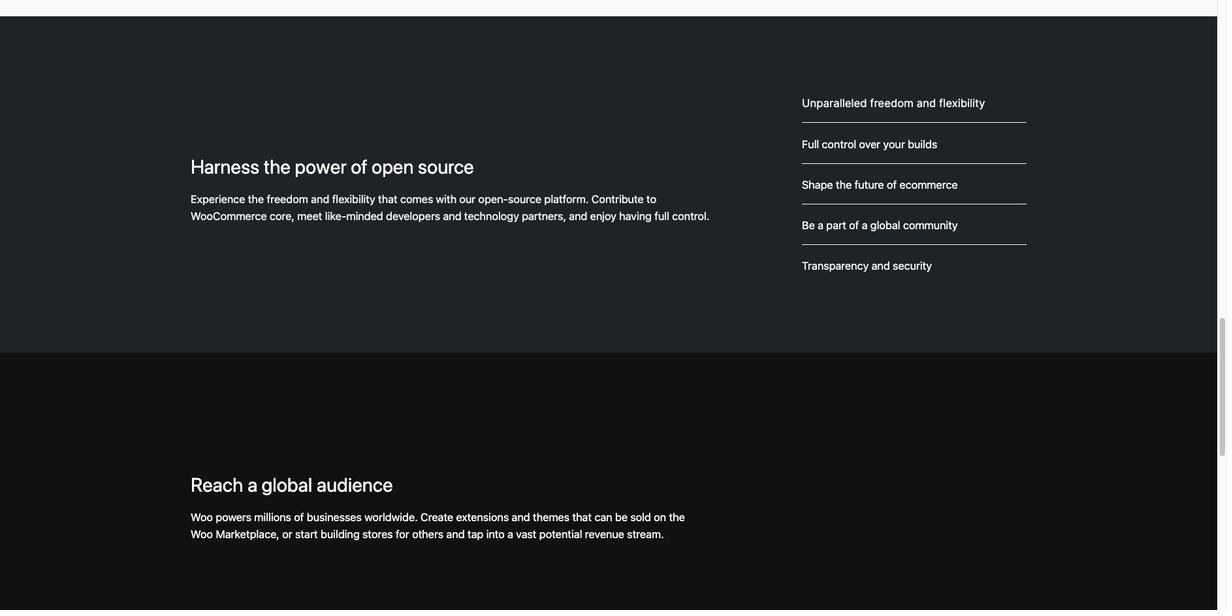 Task type: locate. For each thing, give the bounding box(es) containing it.
woo left the 'marketplace,'
[[191, 528, 213, 541]]

stores
[[363, 528, 393, 541]]

of for a
[[849, 219, 859, 232]]

open
[[372, 155, 414, 178]]

0 horizontal spatial source
[[418, 155, 474, 178]]

0 vertical spatial global
[[871, 219, 900, 232]]

global up "millions" in the left bottom of the page
[[262, 473, 312, 496]]

tap
[[468, 528, 484, 541]]

0 vertical spatial that
[[378, 193, 398, 206]]

on
[[654, 511, 666, 524]]

0 horizontal spatial freedom
[[267, 193, 308, 206]]

millions
[[254, 511, 291, 524]]

and left security
[[872, 259, 890, 273]]

global
[[871, 219, 900, 232], [262, 473, 312, 496]]

of
[[351, 155, 368, 178], [887, 178, 897, 191], [849, 219, 859, 232], [294, 511, 304, 524]]

a right be
[[818, 219, 824, 232]]

woo
[[191, 511, 213, 524], [191, 528, 213, 541]]

freedom
[[870, 97, 914, 110], [267, 193, 308, 206]]

harness
[[191, 155, 259, 178]]

themes
[[533, 511, 570, 524]]

0 horizontal spatial flexibility
[[332, 193, 375, 206]]

source up the partners,
[[508, 193, 542, 206]]

part
[[826, 219, 846, 232]]

that left can
[[572, 511, 592, 524]]

1 horizontal spatial flexibility
[[939, 97, 985, 110]]

full
[[802, 138, 819, 151]]

start
[[295, 528, 318, 541]]

reach a global audience
[[191, 473, 393, 496]]

businesses
[[307, 511, 362, 524]]

global down shape the future of ecommerce at the right of the page
[[871, 219, 900, 232]]

sold
[[631, 511, 651, 524]]

that up minded
[[378, 193, 398, 206]]

woo left powers
[[191, 511, 213, 524]]

for
[[396, 528, 409, 541]]

1 horizontal spatial source
[[508, 193, 542, 206]]

future
[[855, 178, 884, 191]]

transparency and security
[[802, 259, 932, 273]]

a inside woo powers millions of businesses worldwide. create extensions and themes that can be sold on the woo marketplace, or start building stores for others and tap into a vast potential revenue stream.
[[508, 528, 513, 541]]

the
[[264, 155, 291, 178], [836, 178, 852, 191], [248, 193, 264, 206], [669, 511, 685, 524]]

0 horizontal spatial that
[[378, 193, 398, 206]]

woocommerce
[[191, 210, 267, 223]]

building
[[321, 528, 360, 541]]

woo powers millions of businesses worldwide. create extensions and themes that can be sold on the woo marketplace, or start building stores for others and tap into a vast potential revenue stream.
[[191, 511, 685, 541]]

1 woo from the top
[[191, 511, 213, 524]]

0 vertical spatial source
[[418, 155, 474, 178]]

the for future
[[836, 178, 852, 191]]

freedom up core,
[[267, 193, 308, 206]]

0 vertical spatial flexibility
[[939, 97, 985, 110]]

source
[[418, 155, 474, 178], [508, 193, 542, 206]]

of inside woo powers millions of businesses worldwide. create extensions and themes that can be sold on the woo marketplace, or start building stores for others and tap into a vast potential revenue stream.
[[294, 511, 304, 524]]

of left open in the top left of the page
[[351, 155, 368, 178]]

and down with
[[443, 210, 461, 223]]

power
[[295, 155, 347, 178]]

and up "builds"
[[917, 97, 936, 110]]

source up with
[[418, 155, 474, 178]]

create
[[421, 511, 453, 524]]

unparalleled freedom and flexibility
[[802, 97, 985, 110]]

0 horizontal spatial global
[[262, 473, 312, 496]]

1 horizontal spatial that
[[572, 511, 592, 524]]

the left the power
[[264, 155, 291, 178]]

0 vertical spatial woo
[[191, 511, 213, 524]]

that
[[378, 193, 398, 206], [572, 511, 592, 524]]

flexibility inside experience the freedom and flexibility that comes with our open-source platform. contribute to woocommerce core, meet like-minded developers and technology partners, and enjoy having full control.
[[332, 193, 375, 206]]

of for businesses
[[294, 511, 304, 524]]

and
[[917, 97, 936, 110], [311, 193, 329, 206], [443, 210, 461, 223], [569, 210, 587, 223], [872, 259, 890, 273], [512, 511, 530, 524], [446, 528, 465, 541]]

or
[[282, 528, 292, 541]]

be a part of a global community
[[802, 219, 958, 232]]

1 vertical spatial source
[[508, 193, 542, 206]]

others
[[412, 528, 444, 541]]

vast
[[516, 528, 537, 541]]

of for ecommerce
[[887, 178, 897, 191]]

0 vertical spatial freedom
[[870, 97, 914, 110]]

of right the future
[[887, 178, 897, 191]]

the inside experience the freedom and flexibility that comes with our open-source platform. contribute to woocommerce core, meet like-minded developers and technology partners, and enjoy having full control.
[[248, 193, 264, 206]]

and up the meet
[[311, 193, 329, 206]]

builds
[[908, 138, 938, 151]]

marketplace,
[[216, 528, 279, 541]]

of up "start"
[[294, 511, 304, 524]]

reach
[[191, 473, 243, 496]]

open-
[[478, 193, 508, 206]]

1 vertical spatial flexibility
[[332, 193, 375, 206]]

the up woocommerce
[[248, 193, 264, 206]]

1 vertical spatial woo
[[191, 528, 213, 541]]

1 vertical spatial that
[[572, 511, 592, 524]]

the left the future
[[836, 178, 852, 191]]

of right "part" on the top right of the page
[[849, 219, 859, 232]]

experience
[[191, 193, 245, 206]]

flexibility
[[939, 97, 985, 110], [332, 193, 375, 206]]

freedom up your
[[870, 97, 914, 110]]

contribute
[[592, 193, 644, 206]]

powers
[[216, 511, 251, 524]]

1 vertical spatial freedom
[[267, 193, 308, 206]]

a
[[818, 219, 824, 232], [862, 219, 868, 232], [248, 473, 257, 496], [508, 528, 513, 541]]

the right on
[[669, 511, 685, 524]]

worldwide.
[[365, 511, 418, 524]]

1 vertical spatial global
[[262, 473, 312, 496]]

1 horizontal spatial global
[[871, 219, 900, 232]]

a right into
[[508, 528, 513, 541]]



Task type: describe. For each thing, give the bounding box(es) containing it.
platform.
[[544, 193, 589, 206]]

potential
[[539, 528, 582, 541]]

shape
[[802, 178, 833, 191]]

audience
[[317, 473, 393, 496]]

stream.
[[627, 528, 664, 541]]

ecommerce
[[900, 178, 958, 191]]

of for open
[[351, 155, 368, 178]]

over
[[859, 138, 881, 151]]

unparalleled
[[802, 97, 867, 110]]

extensions
[[456, 511, 509, 524]]

having
[[619, 210, 652, 223]]

experience the freedom and flexibility that comes with our open-source platform. contribute to woocommerce core, meet like-minded developers and technology partners, and enjoy having full control.
[[191, 193, 710, 223]]

technology
[[464, 210, 519, 223]]

your
[[883, 138, 905, 151]]

enjoy
[[590, 210, 617, 223]]

comes
[[400, 193, 433, 206]]

be
[[615, 511, 628, 524]]

developers
[[386, 210, 440, 223]]

1 horizontal spatial freedom
[[870, 97, 914, 110]]

a right reach
[[248, 473, 257, 496]]

the inside woo powers millions of businesses worldwide. create extensions and themes that can be sold on the woo marketplace, or start building stores for others and tap into a vast potential revenue stream.
[[669, 511, 685, 524]]

control
[[822, 138, 856, 151]]

to
[[647, 193, 657, 206]]

minded
[[346, 210, 383, 223]]

with
[[436, 193, 457, 206]]

shape the future of ecommerce
[[802, 178, 958, 191]]

security
[[893, 259, 932, 273]]

can
[[595, 511, 612, 524]]

that inside woo powers millions of businesses worldwide. create extensions and themes that can be sold on the woo marketplace, or start building stores for others and tap into a vast potential revenue stream.
[[572, 511, 592, 524]]

freedom inside experience the freedom and flexibility that comes with our open-source platform. contribute to woocommerce core, meet like-minded developers and technology partners, and enjoy having full control.
[[267, 193, 308, 206]]

into
[[486, 528, 505, 541]]

and down platform.
[[569, 210, 587, 223]]

core,
[[270, 210, 295, 223]]

like-
[[325, 210, 346, 223]]

and left tap
[[446, 528, 465, 541]]

the for freedom
[[248, 193, 264, 206]]

source inside experience the freedom and flexibility that comes with our open-source platform. contribute to woocommerce core, meet like-minded developers and technology partners, and enjoy having full control.
[[508, 193, 542, 206]]

revenue
[[585, 528, 624, 541]]

a right "part" on the top right of the page
[[862, 219, 868, 232]]

full
[[655, 210, 669, 223]]

harness the power of open source
[[191, 155, 474, 178]]

our
[[459, 193, 476, 206]]

and up vast
[[512, 511, 530, 524]]

the for power
[[264, 155, 291, 178]]

that inside experience the freedom and flexibility that comes with our open-source platform. contribute to woocommerce core, meet like-minded developers and technology partners, and enjoy having full control.
[[378, 193, 398, 206]]

2 woo from the top
[[191, 528, 213, 541]]

be
[[802, 219, 815, 232]]

partners,
[[522, 210, 566, 223]]

community
[[903, 219, 958, 232]]

transparency
[[802, 259, 869, 273]]

control.
[[672, 210, 710, 223]]

meet
[[297, 210, 322, 223]]

full control over your builds
[[802, 138, 938, 151]]



Task type: vqa. For each thing, say whether or not it's contained in the screenshot.
rightmost the new
no



